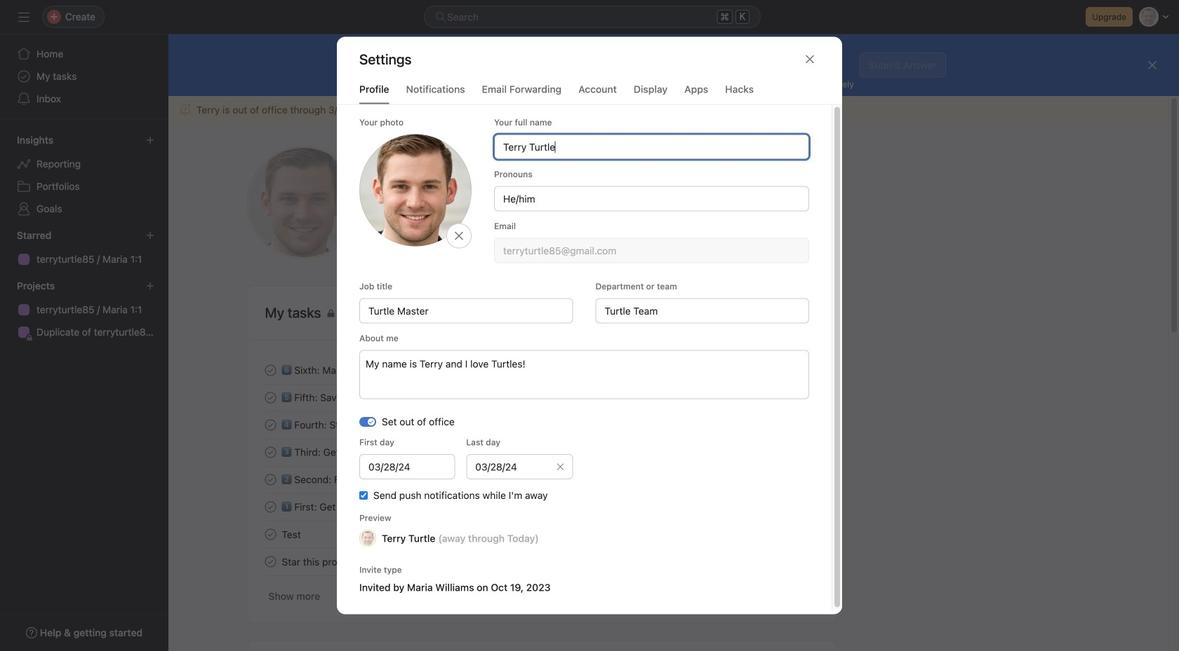 Task type: locate. For each thing, give the bounding box(es) containing it.
mark complete image for mark complete checkbox in the list item
[[262, 390, 279, 407]]

None checkbox
[[359, 492, 368, 500]]

5 mark complete image from the top
[[262, 554, 279, 571]]

starred element
[[0, 223, 168, 274]]

1 mark complete image from the top
[[262, 362, 279, 379]]

4 mark complete image from the top
[[262, 527, 279, 544]]

2 mark complete checkbox from the top
[[262, 417, 279, 434]]

mark complete image for 1st mark complete option from the bottom of the page
[[262, 527, 279, 544]]

mark complete image for third mark complete checkbox from the bottom
[[262, 445, 279, 461]]

upload new photo image
[[359, 134, 472, 247]]

mark complete image for 2nd mark complete checkbox from the bottom of the page
[[262, 499, 279, 516]]

2 mark complete image from the top
[[262, 417, 279, 434]]

None text field
[[494, 134, 809, 160], [494, 238, 809, 264], [359, 299, 573, 324], [359, 455, 455, 480], [494, 134, 809, 160], [494, 238, 809, 264], [359, 299, 573, 324], [359, 455, 455, 480]]

2 vertical spatial mark complete image
[[262, 472, 279, 489]]

mark complete checkbox inside list item
[[262, 390, 279, 407]]

option group
[[574, 51, 837, 76]]

dialog
[[337, 37, 842, 615]]

list item
[[248, 357, 836, 385], [248, 385, 836, 412]]

mark complete image for 2nd mark complete option from the top
[[262, 417, 279, 434]]

Mark complete checkbox
[[262, 390, 279, 407], [262, 445, 279, 461], [262, 499, 279, 516], [262, 554, 279, 571]]

mark complete image inside list item
[[262, 390, 279, 407]]

Mark complete checkbox
[[262, 362, 279, 379], [262, 417, 279, 434], [262, 472, 279, 489], [262, 527, 279, 544]]

4 mark complete checkbox from the top
[[262, 527, 279, 544]]

mark complete image inside list item
[[262, 362, 279, 379]]

3 mark complete image from the top
[[262, 499, 279, 516]]

3 mark complete checkbox from the top
[[262, 499, 279, 516]]

settings tab list
[[337, 82, 842, 105]]

None radio
[[574, 51, 599, 76], [622, 51, 646, 76], [670, 51, 694, 76], [693, 51, 718, 76], [741, 51, 766, 76], [765, 51, 789, 76], [789, 51, 813, 76], [574, 51, 599, 76], [622, 51, 646, 76], [670, 51, 694, 76], [693, 51, 718, 76], [741, 51, 766, 76], [765, 51, 789, 76], [789, 51, 813, 76]]

1 list item from the top
[[248, 357, 836, 385]]

1 mark complete image from the top
[[262, 390, 279, 407]]

switch
[[359, 418, 376, 427]]

2 mark complete image from the top
[[262, 445, 279, 461]]

1 mark complete checkbox from the top
[[262, 390, 279, 407]]

4 mark complete checkbox from the top
[[262, 554, 279, 571]]

3 mark complete image from the top
[[262, 472, 279, 489]]

mark complete image
[[262, 390, 279, 407], [262, 417, 279, 434], [262, 499, 279, 516], [262, 527, 279, 544], [262, 554, 279, 571]]

insights element
[[0, 128, 168, 223]]

0 vertical spatial mark complete image
[[262, 362, 279, 379]]

None text field
[[595, 299, 809, 324]]

1 vertical spatial mark complete image
[[262, 445, 279, 461]]

Third-person pronouns (e.g. she/her/hers) text field
[[494, 186, 809, 212]]

None radio
[[598, 51, 623, 76], [646, 51, 670, 76], [717, 51, 742, 76], [813, 51, 837, 76], [598, 51, 623, 76], [646, 51, 670, 76], [717, 51, 742, 76], [813, 51, 837, 76]]

mark complete image
[[262, 362, 279, 379], [262, 445, 279, 461], [262, 472, 279, 489]]



Task type: vqa. For each thing, say whether or not it's contained in the screenshot.
5th Mark complete image from the bottom of the page
yes



Task type: describe. For each thing, give the bounding box(es) containing it.
dismiss image
[[1147, 60, 1158, 71]]

1 mark complete checkbox from the top
[[262, 362, 279, 379]]

hide sidebar image
[[18, 11, 29, 22]]

I usually work from 9am-5pm PST. Feel free to assign me a task with a due date anytime. Also, I love dogs! text field
[[359, 351, 809, 400]]

3 mark complete checkbox from the top
[[262, 472, 279, 489]]

remove photo image
[[453, 231, 465, 242]]

mark complete image for 3rd mark complete option from the top of the page
[[262, 472, 279, 489]]

clear date image
[[556, 463, 565, 472]]

mark complete image for first mark complete option from the top
[[262, 362, 279, 379]]

projects element
[[0, 274, 168, 347]]

2 list item from the top
[[248, 385, 836, 412]]

global element
[[0, 34, 168, 119]]

mark complete image for 1st mark complete checkbox from the bottom
[[262, 554, 279, 571]]

2 mark complete checkbox from the top
[[262, 445, 279, 461]]

close this dialog image
[[804, 54, 816, 65]]

Optional text field
[[466, 455, 573, 480]]



